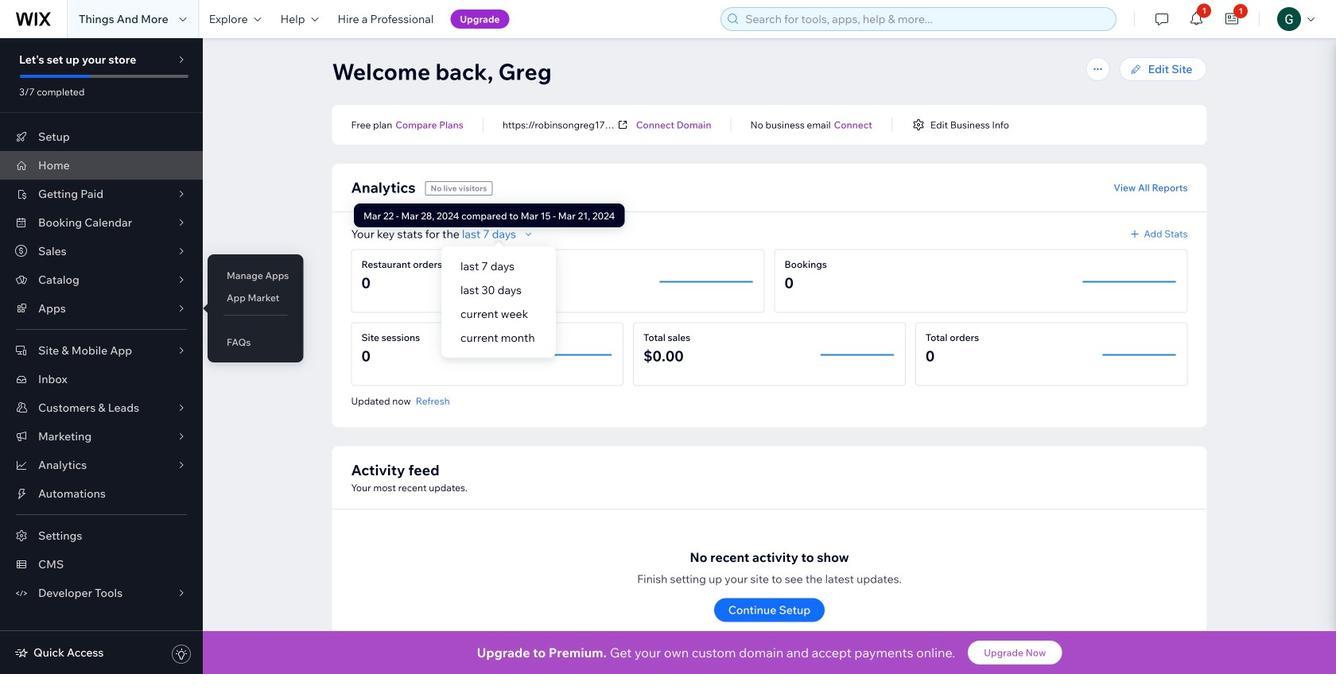 Task type: locate. For each thing, give the bounding box(es) containing it.
Search for tools, apps, help & more... field
[[741, 8, 1112, 30]]

menu
[[442, 255, 556, 350]]



Task type: describe. For each thing, give the bounding box(es) containing it.
sidebar element
[[0, 38, 203, 675]]



Task type: vqa. For each thing, say whether or not it's contained in the screenshot.
menu
yes



